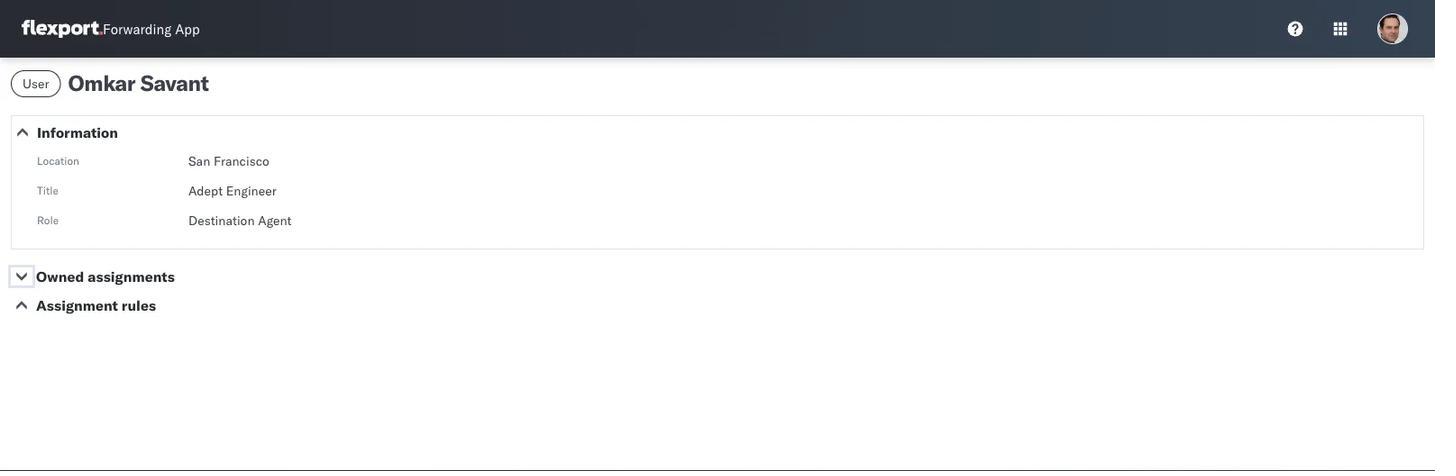 Task type: vqa. For each thing, say whether or not it's contained in the screenshot.
Scheduled
no



Task type: describe. For each thing, give the bounding box(es) containing it.
adept engineer
[[188, 183, 276, 199]]

information
[[37, 124, 118, 142]]

role
[[37, 213, 59, 227]]

app
[[175, 20, 200, 37]]

user
[[23, 76, 49, 92]]

francisco
[[214, 153, 269, 169]]

assignments
[[88, 268, 175, 286]]

location
[[37, 154, 79, 167]]

assignment
[[36, 297, 118, 315]]

forwarding app
[[103, 20, 200, 37]]

owned
[[36, 268, 84, 286]]

omkar savant
[[68, 69, 209, 96]]

destination
[[188, 213, 255, 229]]

flexport. image
[[22, 20, 103, 38]]

forwarding
[[103, 20, 172, 37]]



Task type: locate. For each thing, give the bounding box(es) containing it.
san
[[188, 153, 210, 169]]

adept
[[188, 183, 223, 199]]

rules
[[122, 297, 156, 315]]

destination agent
[[188, 213, 292, 229]]

engineer
[[226, 183, 276, 199]]

san francisco
[[188, 153, 269, 169]]

forwarding app link
[[22, 20, 200, 38]]

omkar
[[68, 69, 135, 96]]

owned assignments
[[36, 268, 175, 286]]

assignment rules
[[36, 297, 156, 315]]

savant
[[140, 69, 209, 96]]

title
[[37, 183, 59, 197]]

agent
[[258, 213, 292, 229]]



